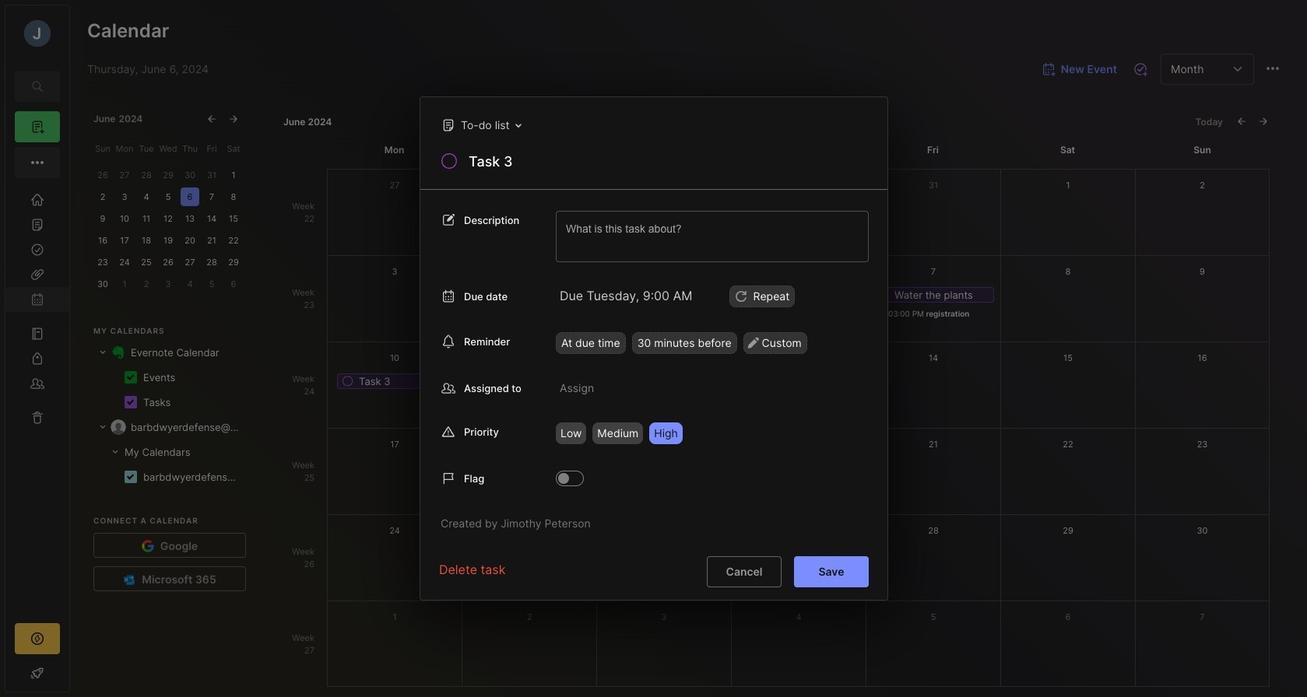 Task type: describe. For each thing, give the bounding box(es) containing it.
cell up select340 'option'
[[131, 345, 222, 360]]

main element
[[0, 0, 75, 698]]

4 row from the top
[[93, 415, 243, 440]]

cell right select340 'option'
[[143, 370, 182, 385]]

cell right select341 option
[[143, 395, 177, 410]]

Go to note or move task field
[[433, 114, 526, 136]]

3 row from the top
[[93, 390, 243, 415]]

new task image
[[1133, 61, 1148, 77]]

new note image
[[28, 118, 47, 136]]

Enter task text field
[[467, 152, 868, 178]]

1 row from the top
[[93, 340, 243, 365]]

Select341 checkbox
[[125, 396, 137, 409]]

cell right select347 checkbox
[[143, 469, 243, 485]]



Task type: locate. For each thing, give the bounding box(es) containing it.
2 grid from the top
[[93, 415, 243, 490]]

Select340 checkbox
[[125, 371, 137, 384]]

tree inside main element
[[5, 188, 69, 610]]

0 vertical spatial arrow image
[[98, 348, 107, 357]]

tree
[[5, 188, 69, 610]]

arrow image
[[98, 348, 107, 357], [111, 448, 120, 457]]

What is this task about? text field
[[555, 211, 868, 262]]

new note image
[[28, 153, 47, 172]]

1 horizontal spatial arrow image
[[111, 448, 120, 457]]

grid
[[93, 340, 243, 415], [93, 415, 243, 490]]

edit search image
[[28, 77, 47, 96]]

6 row from the top
[[93, 465, 243, 490]]

row group
[[93, 440, 243, 490]]

None checkbox
[[494, 202, 583, 216], [490, 288, 585, 302], [894, 288, 989, 302], [359, 374, 448, 388], [494, 374, 583, 388], [494, 202, 583, 216], [490, 288, 585, 302], [894, 288, 989, 302], [359, 374, 448, 388], [494, 374, 583, 388]]

row
[[93, 340, 243, 365], [93, 365, 243, 390], [93, 390, 243, 415], [93, 415, 243, 440], [93, 440, 243, 465], [93, 465, 243, 490]]

arrow image for second row from the bottom
[[111, 448, 120, 457]]

None checkbox
[[494, 321, 583, 335]]

1 vertical spatial arrow image
[[111, 448, 120, 457]]

cell down select341 option
[[131, 420, 243, 435]]

arrow image for first row
[[98, 348, 107, 357]]

Select347 checkbox
[[125, 471, 137, 483]]

1 grid from the top
[[93, 340, 243, 415]]

5 row from the top
[[93, 440, 243, 465]]

2 row from the top
[[93, 365, 243, 390]]

cell up select347 checkbox
[[120, 445, 190, 460]]

upgrade image
[[28, 630, 47, 648]]

0 horizontal spatial arrow image
[[98, 348, 107, 357]]

arrow image
[[98, 423, 107, 432]]

cell
[[131, 345, 222, 360], [143, 370, 182, 385], [143, 395, 177, 410], [131, 420, 243, 435], [120, 445, 190, 460], [143, 469, 243, 485]]

home image
[[30, 192, 45, 208]]



Task type: vqa. For each thing, say whether or not it's contained in the screenshot.
Go to note or move task field
yes



